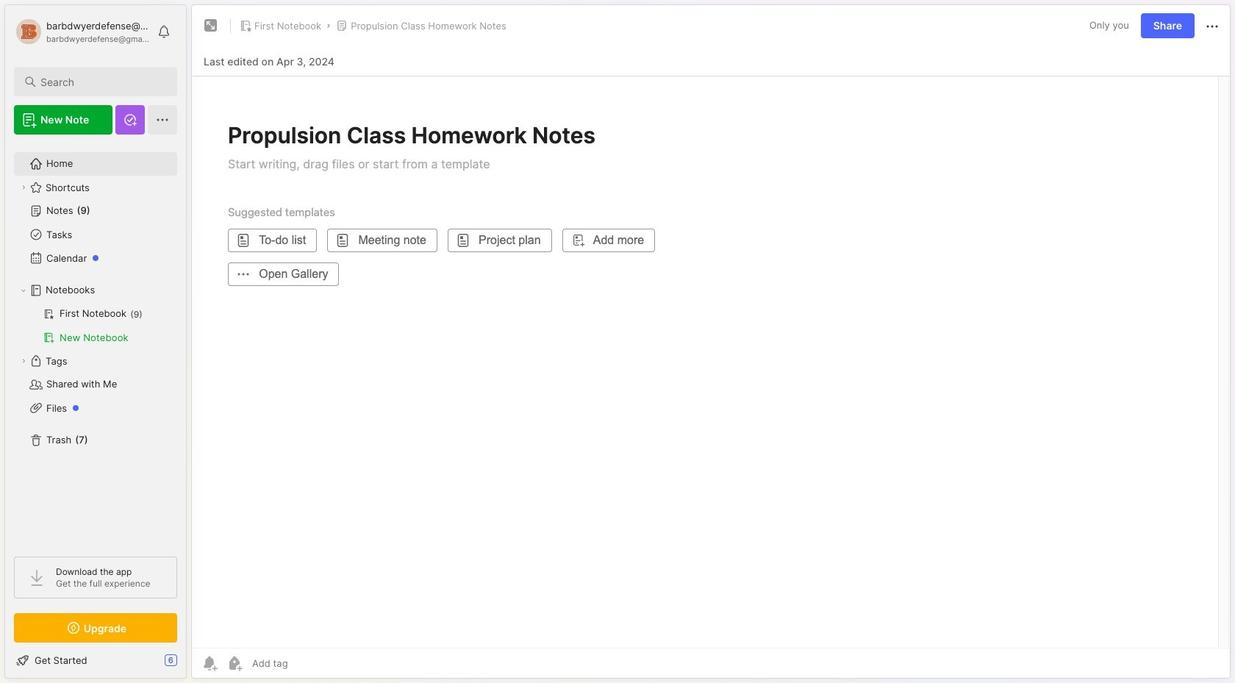 Task type: vqa. For each thing, say whether or not it's contained in the screenshot.
ACCOUNT field
yes



Task type: describe. For each thing, give the bounding box(es) containing it.
Search text field
[[40, 75, 164, 89]]

add tag image
[[226, 654, 243, 672]]

Add tag field
[[251, 657, 362, 670]]

none search field inside main element
[[40, 73, 164, 90]]

More actions field
[[1204, 16, 1221, 35]]

group inside tree
[[14, 302, 176, 349]]

Help and Learning task checklist field
[[5, 648, 186, 672]]

main element
[[0, 0, 191, 683]]



Task type: locate. For each thing, give the bounding box(es) containing it.
expand tags image
[[19, 357, 28, 365]]

click to collapse image
[[186, 656, 197, 673]]

Account field
[[14, 17, 150, 46]]

expand note image
[[202, 17, 220, 35]]

Note Editor text field
[[192, 76, 1230, 648]]

add a reminder image
[[201, 654, 218, 672]]

None search field
[[40, 73, 164, 90]]

group
[[14, 302, 176, 349]]

expand notebooks image
[[19, 286, 28, 295]]

tree
[[5, 143, 186, 543]]

note window element
[[191, 4, 1231, 682]]

more actions image
[[1204, 18, 1221, 35]]

tree inside main element
[[5, 143, 186, 543]]



